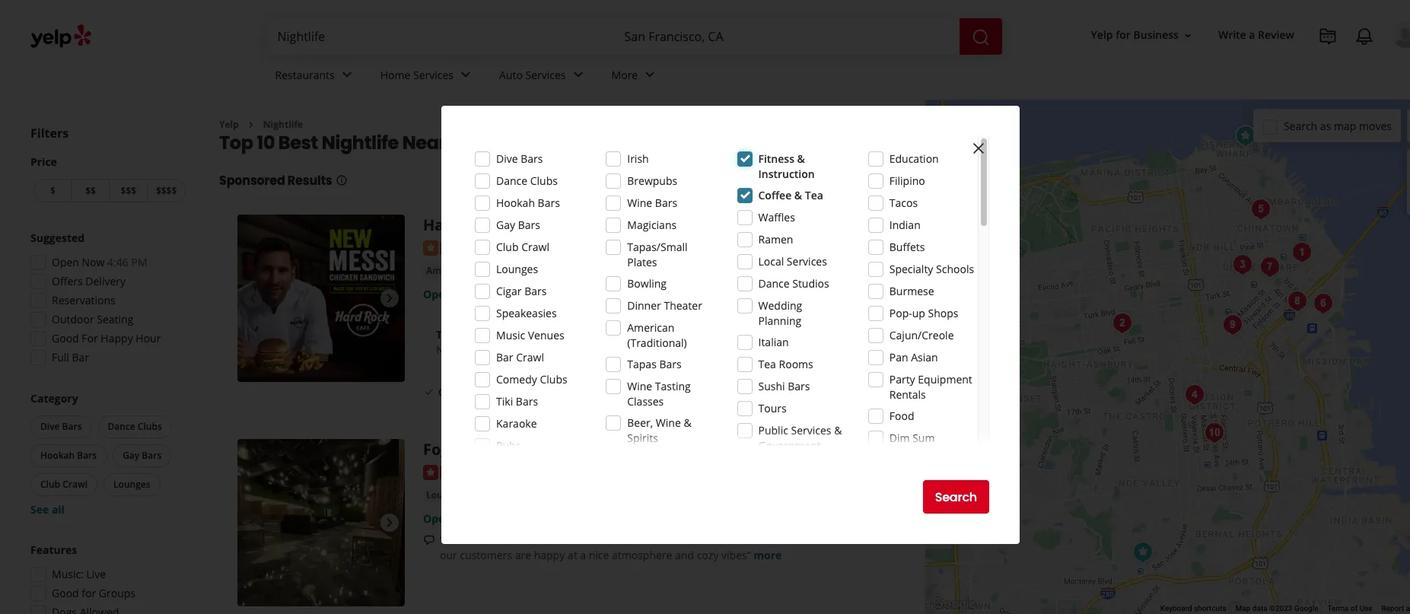 Task type: vqa. For each thing, say whether or not it's contained in the screenshot.
Reviews related to Wagyu
no



Task type: locate. For each thing, give the bounding box(es) containing it.
nice
[[589, 548, 609, 562]]

bar inside search dialog
[[496, 350, 514, 365]]

bars up 2.8
[[518, 218, 540, 232]]

services for public
[[791, 423, 832, 438]]

and up cozy
[[710, 533, 729, 547]]

gay bars up 2.8
[[496, 218, 540, 232]]

club up see all at left
[[40, 478, 60, 491]]

wine inside wine tasting classes
[[627, 379, 653, 394]]

wine for wine tasting classes
[[627, 379, 653, 394]]

shortcuts
[[1195, 605, 1227, 613]]

2 horizontal spatial dance
[[759, 276, 790, 291]]

a right write
[[1249, 28, 1256, 42]]

0 horizontal spatial gay
[[123, 449, 140, 462]]

0 vertical spatial dive bars
[[496, 151, 543, 166]]

a right report
[[1407, 605, 1411, 613]]

yelp left business
[[1091, 28, 1113, 42]]

crawl down music venues
[[516, 350, 544, 365]]

club crawl up all
[[40, 478, 88, 491]]

next image
[[381, 514, 399, 532]]

bars up tasting
[[660, 357, 682, 371]]

tea
[[805, 188, 824, 202], [759, 357, 776, 371]]

tea down instruction
[[805, 188, 824, 202]]

lounges down gay bars button
[[113, 478, 150, 491]]

0 vertical spatial dance
[[496, 174, 528, 188]]

category
[[30, 391, 78, 406]]

services right auto
[[526, 67, 566, 82]]

2 slideshow element from the top
[[238, 439, 405, 607]]

more inside taste greatness new messi chicken sandwich read more
[[617, 342, 644, 357]]

1 horizontal spatial gay bars
[[496, 218, 540, 232]]

burgers
[[613, 264, 648, 277]]

lounges button down gay bars button
[[104, 474, 160, 496]]

for for groups
[[82, 586, 96, 601]]

1 vertical spatial search
[[935, 488, 977, 506]]

2 24 chevron down v2 image from the left
[[641, 66, 659, 84]]

search for search as map moves
[[1284, 118, 1318, 133]]

business categories element
[[263, 55, 1411, 99]]

dive bars right san
[[496, 151, 543, 166]]

2 vertical spatial crawl
[[63, 478, 88, 491]]

2.8 star rating image
[[423, 240, 505, 256]]

american down 2.8 star rating 'image'
[[426, 264, 470, 277]]

0 horizontal spatial club crawl
[[40, 478, 88, 491]]

gay inside search dialog
[[496, 218, 515, 232]]

good up full
[[52, 331, 79, 346]]

gay bars down dance clubs button
[[123, 449, 162, 462]]

dance inside button
[[108, 420, 135, 433]]

outdoor
[[52, 312, 94, 327], [438, 386, 476, 399]]

american (traditional) button
[[423, 263, 532, 278]]

0 vertical spatial (traditional)
[[472, 264, 529, 277]]

hard rock cafe
[[423, 215, 539, 236]]

24 chevron down v2 image right 'auto services' at top
[[569, 66, 587, 84]]

pm right 4:46
[[131, 255, 147, 269]]

None search field
[[265, 18, 1005, 55]]

0 vertical spatial dive
[[496, 151, 518, 166]]

american (traditional) inside button
[[426, 264, 529, 277]]

tea rooms
[[759, 357, 814, 371]]

american (traditional) up the tapas bars in the left bottom of the page
[[627, 320, 687, 350]]

new
[[436, 342, 459, 357]]

1 vertical spatial dive bars
[[40, 420, 82, 433]]

wharf
[[720, 264, 751, 278]]

0 vertical spatial search
[[1284, 118, 1318, 133]]

0 vertical spatial a
[[1249, 28, 1256, 42]]

club down cafe
[[496, 240, 519, 254]]

club inside search dialog
[[496, 240, 519, 254]]

outdoor down reservations
[[52, 312, 94, 327]]

1 slideshow element from the top
[[238, 215, 405, 382]]

write
[[1219, 28, 1247, 42]]

offers delivery
[[52, 274, 126, 289]]

1 horizontal spatial and
[[710, 533, 729, 547]]

24 chevron down v2 image right restaurants
[[338, 66, 356, 84]]

crawl down the hookah bars button
[[63, 478, 88, 491]]

see all
[[30, 502, 65, 517]]

1 horizontal spatial search
[[1284, 118, 1318, 133]]

dance down the local
[[759, 276, 790, 291]]

for left business
[[1116, 28, 1131, 42]]

hard rock cafe image
[[1231, 121, 1261, 151], [238, 215, 405, 382]]

tours
[[759, 401, 787, 416]]

1 horizontal spatial american
[[627, 320, 675, 335]]

0 vertical spatial american (traditional)
[[426, 264, 529, 277]]

asiasf image
[[1218, 310, 1248, 340]]

nightlife up 16 info v2 image
[[322, 130, 399, 156]]

dance clubs up gay bars button
[[108, 420, 162, 433]]

services up studios
[[787, 254, 827, 269]]

1 vertical spatial and
[[675, 548, 694, 562]]

0 vertical spatial dance clubs
[[496, 174, 558, 188]]

1 vertical spatial gay
[[123, 449, 140, 462]]

american (traditional)
[[426, 264, 529, 277], [627, 320, 687, 350]]

1 horizontal spatial bar
[[496, 350, 514, 365]]

1 horizontal spatial club
[[496, 240, 519, 254]]

24 chevron down v2 image right more
[[641, 66, 659, 84]]

2 vertical spatial clubs
[[138, 420, 162, 433]]

delivery inside group
[[85, 274, 126, 289]]

24 chevron down v2 image for home services
[[457, 66, 475, 84]]

bars up the hookah bars button
[[62, 420, 82, 433]]

16 chevron down v2 image
[[1182, 29, 1194, 42]]

outdoor seating
[[438, 386, 510, 399]]

good down music:
[[52, 586, 79, 601]]

nightlife link
[[263, 118, 303, 131]]

hookah bars down dive bars button
[[40, 449, 97, 462]]

cafe
[[505, 215, 539, 236]]

and down hookahs
[[675, 548, 694, 562]]

services up 'government'
[[791, 423, 832, 438]]

happy
[[101, 331, 133, 346]]

bars up club crawl button
[[77, 449, 97, 462]]

1 vertical spatial previous image
[[244, 514, 262, 532]]

american (traditional) up open until 10:00 pm
[[426, 264, 529, 277]]

auto
[[499, 67, 523, 82]]

1 vertical spatial (traditional)
[[627, 336, 687, 350]]

1 good from the top
[[52, 331, 79, 346]]

& up instruction
[[797, 151, 805, 166]]

pm
[[131, 255, 147, 269], [510, 287, 526, 301]]

1 vertical spatial tea
[[759, 357, 776, 371]]

0 vertical spatial tea
[[805, 188, 824, 202]]

clubs down francisco,
[[530, 174, 558, 188]]

reviews)
[[556, 239, 597, 254]]

search image
[[972, 28, 990, 46]]

club inside button
[[40, 478, 60, 491]]

lounges button down 5 star rating image
[[423, 488, 467, 503]]

delivery right comedy
[[538, 386, 574, 399]]

gay bars
[[496, 218, 540, 232], [123, 449, 162, 462]]

tea up 'sushi'
[[759, 357, 776, 371]]

(traditional)
[[472, 264, 529, 277], [627, 336, 687, 350]]

0 horizontal spatial 24 chevron down v2 image
[[338, 66, 356, 84]]

slideshow element for hard rock cafe
[[238, 215, 405, 382]]

0 vertical spatial american
[[426, 264, 470, 277]]

1 horizontal spatial lounges button
[[423, 488, 467, 503]]

0 horizontal spatial hookah bars
[[40, 449, 97, 462]]

$ button
[[33, 179, 71, 202]]

thriller social club image
[[1282, 286, 1313, 317]]

0 horizontal spatial lounges button
[[104, 474, 160, 496]]

slideshow element
[[238, 215, 405, 382], [238, 439, 405, 607]]

services right home
[[413, 67, 454, 82]]

0 horizontal spatial more
[[617, 342, 644, 357]]

previous image for hard rock cafe
[[244, 290, 262, 308]]

brewpubs
[[627, 174, 678, 188]]

gay bars button
[[113, 445, 171, 467]]

google image
[[930, 595, 980, 614]]

1 horizontal spatial pm
[[510, 287, 526, 301]]

yelp inside button
[[1091, 28, 1113, 42]]

group containing suggested
[[26, 231, 189, 370]]

1 horizontal spatial yelp
[[1091, 28, 1113, 42]]

1 horizontal spatial gay
[[496, 218, 515, 232]]

1 horizontal spatial our
[[732, 533, 749, 547]]

1 horizontal spatial delivery
[[538, 386, 574, 399]]

& inside public services & government
[[834, 423, 842, 438]]

dive down category
[[40, 420, 60, 433]]

$$$$ button
[[147, 179, 186, 202]]

at
[[568, 548, 577, 562]]

services for local
[[787, 254, 827, 269]]

dance up gay bars button
[[108, 420, 135, 433]]

a for write
[[1249, 28, 1256, 42]]

& left dim
[[834, 423, 842, 438]]

dive right san
[[496, 151, 518, 166]]

1 vertical spatial pm
[[510, 287, 526, 301]]

0 horizontal spatial american
[[426, 264, 470, 277]]

$$$$
[[156, 184, 177, 197]]

of up at
[[562, 533, 572, 547]]

urban putt image
[[1199, 418, 1230, 448]]

1 24 chevron down v2 image from the left
[[569, 66, 587, 84]]

bar down music
[[496, 350, 514, 365]]

$$$
[[121, 184, 136, 197]]

lounges inside search dialog
[[496, 262, 538, 276]]

1 vertical spatial a
[[580, 548, 586, 562]]

hookah bars
[[496, 196, 560, 210], [40, 449, 97, 462]]

services for home
[[413, 67, 454, 82]]

24 chevron down v2 image left auto
[[457, 66, 475, 84]]

map data ©2023 google
[[1236, 605, 1319, 613]]

magicians
[[627, 218, 677, 232]]

theater
[[664, 298, 703, 313]]

bar right full
[[72, 350, 89, 365]]

club crawl down cafe
[[496, 240, 550, 254]]

emporium arcade bar image
[[1107, 308, 1138, 339]]

0 horizontal spatial yelp
[[219, 118, 239, 131]]

lounges down 5 star rating image
[[426, 488, 464, 501]]

services inside "link"
[[526, 67, 566, 82]]

hookah bars up cafe
[[496, 196, 560, 210]]

crawl
[[522, 240, 550, 254], [516, 350, 544, 365], [63, 478, 88, 491]]

1 horizontal spatial hookah bars
[[496, 196, 560, 210]]

dance down francisco,
[[496, 174, 528, 188]]

pan asian
[[890, 350, 938, 365]]

0 horizontal spatial (traditional)
[[472, 264, 529, 277]]

groups
[[99, 586, 136, 601]]

24 chevron down v2 image inside the restaurants link
[[338, 66, 356, 84]]

san
[[450, 130, 485, 156]]

dance
[[496, 174, 528, 188], [759, 276, 790, 291], [108, 420, 135, 433]]

0 horizontal spatial gay bars
[[123, 449, 162, 462]]

delivery
[[85, 274, 126, 289], [538, 386, 574, 399]]

keyboard shortcuts button
[[1161, 604, 1227, 614]]

gay up 2.8
[[496, 218, 515, 232]]

of left use
[[1351, 605, 1358, 613]]

dance clubs
[[496, 174, 558, 188], [108, 420, 162, 433]]

0 horizontal spatial delivery
[[85, 274, 126, 289]]

$$$ button
[[109, 179, 147, 202]]

0 horizontal spatial our
[[440, 548, 457, 562]]

sandwich
[[534, 342, 582, 357]]

1 horizontal spatial 24 chevron down v2 image
[[457, 66, 475, 84]]

1 vertical spatial american (traditional)
[[627, 320, 687, 350]]

24 chevron down v2 image
[[569, 66, 587, 84], [641, 66, 659, 84]]

2 previous image from the top
[[244, 514, 262, 532]]

24 chevron down v2 image
[[338, 66, 356, 84], [457, 66, 475, 84]]

planning
[[759, 314, 802, 328]]

messi
[[461, 342, 490, 357]]

cajun/creole
[[890, 328, 954, 343]]

clubs up gay bars button
[[138, 420, 162, 433]]

2.8 (1.1k reviews)
[[512, 239, 597, 254]]

0 vertical spatial outdoor
[[52, 312, 94, 327]]

price group
[[30, 155, 189, 206]]

different
[[575, 533, 618, 547]]

bars down rooms
[[788, 379, 810, 394]]

clubs down the sandwich
[[540, 372, 568, 387]]

more up tapas
[[617, 342, 644, 357]]

american inside search dialog
[[627, 320, 675, 335]]

1 24 chevron down v2 image from the left
[[338, 66, 356, 84]]

0 horizontal spatial and
[[675, 548, 694, 562]]

0 horizontal spatial club
[[40, 478, 60, 491]]

open up 16 speech v2 image at the left
[[423, 511, 452, 526]]

gay inside button
[[123, 449, 140, 462]]

dive bars down category
[[40, 420, 82, 433]]

1 horizontal spatial (traditional)
[[627, 336, 687, 350]]

search inside button
[[935, 488, 977, 506]]

24 chevron down v2 image inside home services link
[[457, 66, 475, 84]]

hookah inside search dialog
[[496, 196, 535, 210]]

(traditional) up cigar
[[472, 264, 529, 277]]

notifications image
[[1356, 27, 1374, 46]]

google
[[1295, 605, 1319, 613]]

hookahs
[[665, 533, 707, 547]]

1 vertical spatial open
[[423, 287, 452, 301]]

group
[[1408, 148, 1411, 215], [26, 231, 189, 370], [27, 391, 189, 518], [26, 543, 189, 614]]

suggested
[[30, 231, 85, 245]]

rock
[[465, 215, 501, 236]]

our down "we
[[440, 548, 457, 562]]

0 vertical spatial club
[[496, 240, 519, 254]]

1 horizontal spatial a
[[1249, 28, 1256, 42]]

studios
[[793, 276, 830, 291]]

0 vertical spatial yelp
[[1091, 28, 1113, 42]]

& inside beer, wine & spirits
[[684, 416, 692, 430]]

dance clubs down francisco,
[[496, 174, 558, 188]]

(traditional) inside search dialog
[[627, 336, 687, 350]]

delivery down the open now 4:46 pm
[[85, 274, 126, 289]]

reservations
[[52, 293, 116, 308]]

all
[[52, 502, 65, 517]]

nightlife right '16 chevron right v2' image
[[263, 118, 303, 131]]

gay down dance clubs button
[[123, 449, 140, 462]]

2 24 chevron down v2 image from the left
[[457, 66, 475, 84]]

0 horizontal spatial for
[[82, 586, 96, 601]]

hookah down dive bars button
[[40, 449, 75, 462]]

club
[[496, 240, 519, 254], [40, 478, 60, 491]]

0 vertical spatial of
[[562, 533, 572, 547]]

for inside 'yelp for business' button
[[1116, 28, 1131, 42]]

chicken
[[493, 342, 532, 357]]

1 horizontal spatial 24 chevron down v2 image
[[641, 66, 659, 84]]

previous image
[[244, 290, 262, 308], [244, 514, 262, 532]]

group containing category
[[27, 391, 189, 518]]

1 vertical spatial club crawl
[[40, 478, 88, 491]]

bars up cafe
[[538, 196, 560, 210]]

0 horizontal spatial dive
[[40, 420, 60, 433]]

open up offers
[[52, 255, 79, 269]]

pm inside group
[[131, 255, 147, 269]]

wine up magicians
[[627, 196, 653, 210]]

1 horizontal spatial more
[[754, 548, 782, 562]]

wine up classes
[[627, 379, 653, 394]]

2 vertical spatial a
[[1407, 605, 1411, 613]]

0 horizontal spatial pm
[[131, 255, 147, 269]]

rooms
[[779, 357, 814, 371]]

& down tasting
[[684, 416, 692, 430]]

wine for wine bars
[[627, 196, 653, 210]]

1 previous image from the top
[[244, 290, 262, 308]]

open left the until
[[423, 287, 452, 301]]

sponsored
[[219, 172, 285, 190]]

1 horizontal spatial club crawl
[[496, 240, 550, 254]]

0 vertical spatial pm
[[131, 255, 147, 269]]

2 vertical spatial dance
[[108, 420, 135, 433]]

24 chevron down v2 image for auto services
[[569, 66, 587, 84]]

0 vertical spatial good
[[52, 331, 79, 346]]

customers
[[460, 548, 512, 562]]

0 vertical spatial slideshow element
[[238, 215, 405, 382]]

24 chevron down v2 image inside auto services "link"
[[569, 66, 587, 84]]

24 chevron down v2 image for restaurants
[[338, 66, 356, 84]]

bars inside the hookah bars button
[[77, 449, 97, 462]]

slideshow element for fog it up hookah lounge
[[238, 439, 405, 607]]

services inside public services & government
[[791, 423, 832, 438]]

0 vertical spatial previous image
[[244, 290, 262, 308]]

lounges up cigar bars
[[496, 262, 538, 276]]

previous image for fog it up hookah lounge
[[244, 514, 262, 532]]

search for search
[[935, 488, 977, 506]]

wine bars
[[627, 196, 678, 210]]

2 bar from the left
[[496, 350, 514, 365]]

0 horizontal spatial a
[[580, 548, 586, 562]]

hookah up cafe
[[496, 196, 535, 210]]

1 vertical spatial dive
[[40, 420, 60, 433]]

1 horizontal spatial dive
[[496, 151, 518, 166]]

our up vibes"
[[732, 533, 749, 547]]

pm up speakeasies
[[510, 287, 526, 301]]

data
[[1253, 605, 1268, 613]]

wine
[[627, 196, 653, 210], [627, 379, 653, 394], [656, 416, 681, 430]]

0 vertical spatial hookah bars
[[496, 196, 560, 210]]

yelp for business
[[1091, 28, 1179, 42]]

gay bars inside search dialog
[[496, 218, 540, 232]]

good for good for happy hour
[[52, 331, 79, 346]]

outdoor right 16 checkmark v2 image
[[438, 386, 476, 399]]

wine right beer, at the left bottom of the page
[[656, 416, 681, 430]]

pop-
[[890, 306, 913, 320]]

0 vertical spatial club crawl
[[496, 240, 550, 254]]

wedding planning
[[759, 298, 803, 328]]

1 horizontal spatial dive bars
[[496, 151, 543, 166]]

american down dinner
[[627, 320, 675, 335]]

public services & government
[[759, 423, 842, 453]]

1 vertical spatial outdoor
[[438, 386, 476, 399]]

crawl down cafe
[[522, 240, 550, 254]]

2 horizontal spatial lounges
[[496, 262, 538, 276]]

more down mission
[[754, 548, 782, 562]]

$$ button
[[71, 179, 109, 202]]

bars down dance clubs button
[[142, 449, 162, 462]]

0 horizontal spatial outdoor
[[52, 312, 94, 327]]

0 vertical spatial open
[[52, 255, 79, 269]]

lion's den bar and lounge image
[[1246, 194, 1276, 225]]

yelp left '16 chevron right v2' image
[[219, 118, 239, 131]]

so
[[806, 533, 818, 547]]

now
[[82, 255, 105, 269]]

0 vertical spatial delivery
[[85, 274, 126, 289]]

auto services
[[499, 67, 566, 82]]

24 chevron down v2 image inside more link
[[641, 66, 659, 84]]

dive bars inside search dialog
[[496, 151, 543, 166]]

1 vertical spatial of
[[1351, 605, 1358, 613]]

0 horizontal spatial bar
[[72, 350, 89, 365]]

1 horizontal spatial outdoor
[[438, 386, 476, 399]]

for for business
[[1116, 28, 1131, 42]]

for down live
[[82, 586, 96, 601]]

outdoor inside group
[[52, 312, 94, 327]]

coffee & tea
[[759, 188, 824, 202]]

pubs
[[496, 438, 521, 453]]

a right at
[[580, 548, 586, 562]]

yelp for yelp for business
[[1091, 28, 1113, 42]]

(traditional) up the tapas bars in the left bottom of the page
[[627, 336, 687, 350]]

music:
[[52, 567, 84, 582]]

$
[[50, 184, 55, 197]]

0 vertical spatial gay bars
[[496, 218, 540, 232]]

a for report
[[1407, 605, 1411, 613]]

0 vertical spatial more
[[617, 342, 644, 357]]

top
[[219, 130, 253, 156]]

1 vertical spatial delivery
[[538, 386, 574, 399]]

2 good from the top
[[52, 586, 79, 601]]

hookah
[[496, 196, 535, 210], [494, 439, 553, 460], [40, 449, 75, 462]]

& right coffee
[[795, 188, 803, 202]]



Task type: describe. For each thing, give the bounding box(es) containing it.
16 chevron right v2 image
[[245, 119, 257, 131]]

user actions element
[[1079, 19, 1411, 113]]

comedy
[[496, 372, 537, 387]]

buffets
[[890, 240, 925, 254]]

full
[[52, 350, 69, 365]]

search as map moves
[[1284, 118, 1392, 133]]

sort:
[[755, 138, 779, 153]]

open for now
[[52, 255, 79, 269]]

pm for open until 10:00 pm
[[510, 287, 526, 301]]

1 horizontal spatial nightlife
[[322, 130, 399, 156]]

1 vertical spatial crawl
[[516, 350, 544, 365]]

specialty schools
[[890, 262, 974, 276]]

restaurants link
[[263, 55, 368, 99]]

selection
[[515, 533, 560, 547]]

classes
[[627, 394, 664, 409]]

0 vertical spatial our
[[732, 533, 749, 547]]

1 horizontal spatial of
[[1351, 605, 1358, 613]]

crawl inside button
[[63, 478, 88, 491]]

american inside button
[[426, 264, 470, 277]]

1 horizontal spatial lounges
[[426, 488, 464, 501]]

hookah inside button
[[40, 449, 75, 462]]

projects image
[[1319, 27, 1338, 46]]

0 horizontal spatial hard rock cafe image
[[238, 215, 405, 382]]

tapas bars
[[627, 357, 682, 371]]

mission
[[752, 533, 790, 547]]

irish
[[627, 151, 649, 166]]

sponsored results
[[219, 172, 332, 190]]

0 horizontal spatial nightlife
[[263, 118, 303, 131]]

0 horizontal spatial lounges
[[113, 478, 150, 491]]

bars inside dive bars button
[[62, 420, 82, 433]]

hookah down the "karaoke"
[[494, 439, 553, 460]]

dim sum
[[890, 431, 935, 445]]

outdoor seating
[[52, 312, 133, 327]]

1 vertical spatial more
[[754, 548, 782, 562]]

restaurants
[[275, 67, 335, 82]]

16 speech v2 image
[[423, 535, 435, 547]]

services for auto
[[526, 67, 566, 82]]

cityscape image
[[1228, 250, 1258, 280]]

2 vertical spatial open
[[423, 511, 452, 526]]

& inside fitness & instruction
[[797, 151, 805, 166]]

16 checkmark v2 image
[[423, 386, 435, 398]]

vibes"
[[722, 548, 751, 562]]

report a
[[1382, 605, 1411, 613]]

"we
[[440, 533, 460, 547]]

the valencia room image
[[1180, 380, 1210, 410]]

0 vertical spatial and
[[710, 533, 729, 547]]

top 10 best nightlife near san francisco, california
[[219, 130, 676, 156]]

bars down the "brewpubs"
[[655, 196, 678, 210]]

pan
[[890, 350, 909, 365]]

tacos
[[890, 196, 918, 210]]

tapas/small plates
[[627, 240, 688, 269]]

up
[[469, 439, 490, 460]]

24 chevron down v2 image for more
[[641, 66, 659, 84]]

plates
[[627, 255, 657, 269]]

pm for open now 4:46 pm
[[131, 255, 147, 269]]

cigar bars
[[496, 284, 547, 298]]

live
[[86, 567, 106, 582]]

0 horizontal spatial tea
[[759, 357, 776, 371]]

instruction
[[759, 167, 815, 181]]

music venues
[[496, 328, 565, 343]]

bars up speakeasies
[[525, 284, 547, 298]]

karaoke
[[496, 416, 537, 431]]

american (traditional) inside search dialog
[[627, 320, 687, 350]]

terms of use link
[[1328, 605, 1373, 613]]

close image
[[970, 139, 988, 157]]

dive inside search dialog
[[496, 151, 518, 166]]

1 vertical spatial our
[[440, 548, 457, 562]]

dance clubs inside search dialog
[[496, 174, 558, 188]]

fog it up hookah lounge image
[[238, 439, 405, 607]]

club crawl button
[[30, 474, 97, 496]]

bar crawl
[[496, 350, 544, 365]]

bars right tiki
[[516, 394, 538, 409]]

best
[[278, 130, 318, 156]]

10
[[257, 130, 275, 156]]

0 vertical spatial crawl
[[522, 240, 550, 254]]

music: live
[[52, 567, 106, 582]]

full bar
[[52, 350, 89, 365]]

yelp for 'yelp' link on the top
[[219, 118, 239, 131]]

bars inside gay bars button
[[142, 449, 162, 462]]

happy
[[534, 548, 565, 562]]

yelp link
[[219, 118, 239, 131]]

of inside "we offer wide selection of different flavored hookahs and our mission to so make sure our customers are happy at a nice atmosphere and cozy vibes"
[[562, 533, 572, 547]]

bars right san
[[521, 151, 543, 166]]

report
[[1382, 605, 1405, 613]]

sushi
[[759, 379, 785, 394]]

wine inside beer, wine & spirits
[[656, 416, 681, 430]]

fisherman's
[[658, 264, 718, 278]]

hookah bars inside search dialog
[[496, 196, 560, 210]]

cozy
[[697, 548, 719, 562]]

tiki bars
[[496, 394, 538, 409]]

map region
[[759, 69, 1411, 614]]

tiki
[[496, 394, 513, 409]]

fog
[[423, 439, 450, 460]]

review
[[1258, 28, 1295, 42]]

0 vertical spatial clubs
[[530, 174, 558, 188]]

search dialog
[[0, 0, 1411, 614]]

party equipment rentals
[[890, 372, 973, 402]]

more
[[612, 67, 638, 82]]

kaiyō rooftop image
[[1308, 289, 1339, 319]]

takeout
[[601, 386, 637, 399]]

california
[[586, 130, 676, 156]]

a inside "we offer wide selection of different flavored hookahs and our mission to so make sure our customers are happy at a nice atmosphere and cozy vibes"
[[580, 548, 586, 562]]

price
[[30, 155, 57, 169]]

wine tasting classes
[[627, 379, 691, 409]]

the view lounge image
[[1255, 252, 1285, 282]]

dance clubs inside button
[[108, 420, 162, 433]]

to
[[793, 533, 803, 547]]

16 info v2 image
[[335, 175, 348, 187]]

(1.1k
[[529, 239, 553, 254]]

club crawl inside button
[[40, 478, 88, 491]]

education
[[890, 151, 939, 166]]

are
[[515, 548, 531, 562]]

hookah bars inside button
[[40, 449, 97, 462]]

1 vertical spatial dance
[[759, 276, 790, 291]]

asian
[[911, 350, 938, 365]]

pop-up shops
[[890, 306, 959, 320]]

4:46
[[107, 255, 129, 269]]

seating
[[97, 312, 133, 327]]

beer, wine & spirits
[[627, 416, 692, 445]]

temple nightclub san francisco image
[[1287, 238, 1317, 268]]

more link
[[600, 55, 672, 99]]

outdoor for outdoor seating
[[438, 386, 476, 399]]

(traditional) inside button
[[472, 264, 529, 277]]

seating
[[478, 386, 510, 399]]

1 bar from the left
[[72, 350, 89, 365]]

outdoor for outdoor seating
[[52, 312, 94, 327]]

clubs inside button
[[138, 420, 162, 433]]

filipino
[[890, 174, 926, 188]]

cigar
[[496, 284, 522, 298]]

comedy clubs
[[496, 372, 568, 387]]

club crawl inside search dialog
[[496, 240, 550, 254]]

"we offer wide selection of different flavored hookahs and our mission to so make sure our customers are happy at a nice atmosphere and cozy vibes"
[[440, 533, 873, 562]]

next image
[[381, 290, 399, 308]]

dive bars inside button
[[40, 420, 82, 433]]

1 horizontal spatial tea
[[805, 188, 824, 202]]

burgers link
[[610, 263, 652, 278]]

open now 4:46 pm
[[52, 255, 147, 269]]

open for until
[[423, 287, 452, 301]]

0 vertical spatial hard rock cafe image
[[1231, 121, 1261, 151]]

bowling
[[627, 276, 667, 291]]

up
[[913, 306, 926, 320]]

report a link
[[1382, 605, 1411, 613]]

good for good for groups
[[52, 586, 79, 601]]

group containing features
[[26, 543, 189, 614]]

dive inside button
[[40, 420, 60, 433]]

terms
[[1328, 605, 1349, 613]]

5 star rating image
[[423, 465, 505, 480]]

1 vertical spatial clubs
[[540, 372, 568, 387]]

1 horizontal spatial dance
[[496, 174, 528, 188]]

lounge
[[557, 439, 613, 460]]

gay bars inside button
[[123, 449, 162, 462]]

dinner
[[627, 298, 661, 313]]

aaron bennett jazz ensemble image
[[1128, 537, 1158, 568]]



